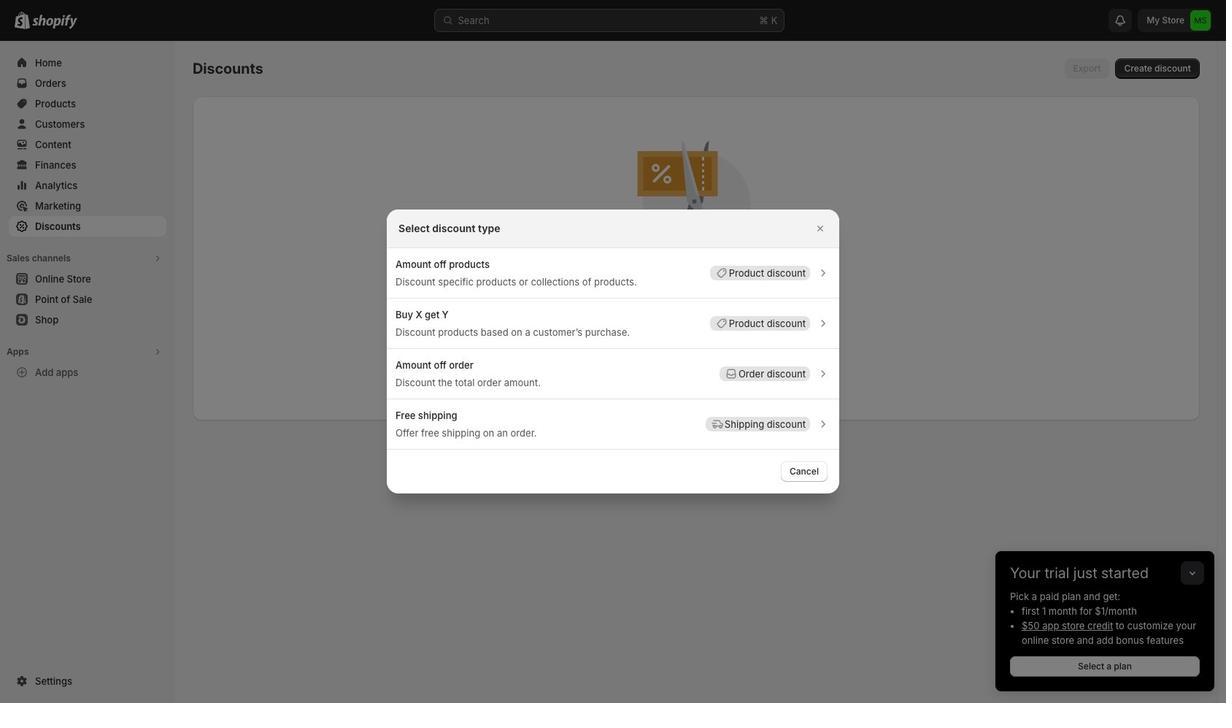 Task type: vqa. For each thing, say whether or not it's contained in the screenshot.
'text field'
no



Task type: locate. For each thing, give the bounding box(es) containing it.
dialog
[[0, 210, 1227, 494]]



Task type: describe. For each thing, give the bounding box(es) containing it.
shopify image
[[32, 15, 77, 29]]



